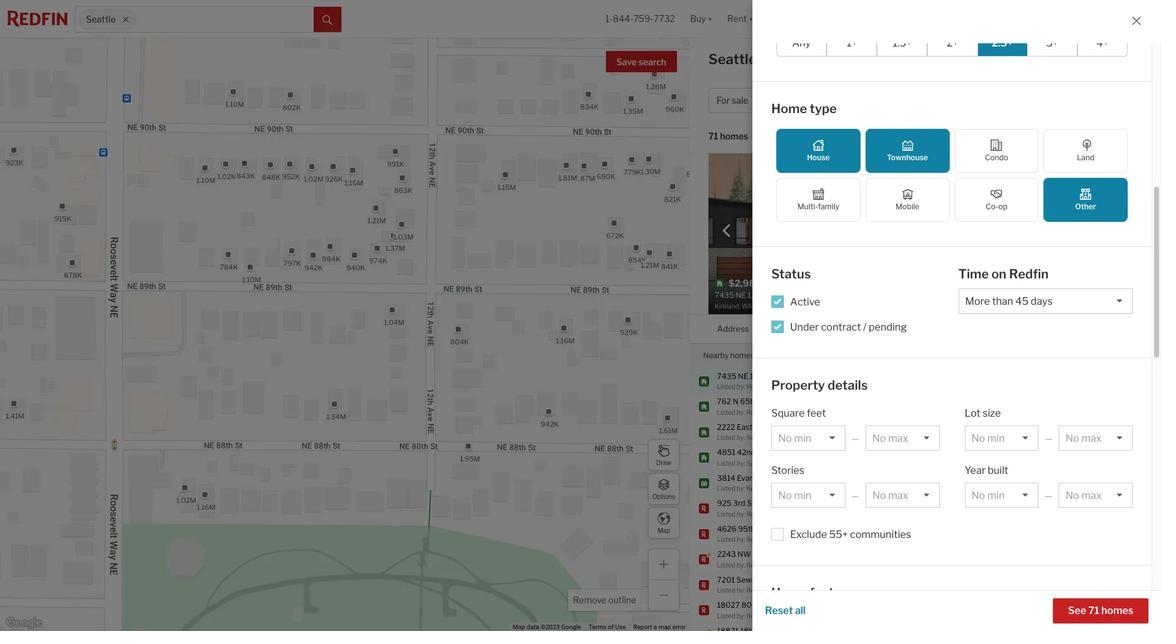 Task type: describe. For each thing, give the bounding box(es) containing it.
in
[[1026, 174, 1032, 184]]

list box up communities
[[865, 483, 939, 508]]

— for year built
[[1045, 490, 1053, 501]]

0 horizontal spatial 1.16m
[[197, 503, 215, 512]]

46 for 3.5
[[1080, 453, 1090, 462]]

listed for 4851
[[717, 459, 735, 467]]

garage
[[771, 615, 805, 627]]

by: for ne
[[737, 383, 745, 390]]

listed inside 7201 seward park ave s listed by: redfin
[[717, 587, 735, 594]]

home features
[[771, 585, 860, 600]]

Multi-family checkbox
[[776, 178, 860, 222]]

report
[[633, 624, 652, 631]]

on
[[935, 221, 946, 231]]

942k 884k
[[304, 254, 340, 272]]

save
[[616, 57, 637, 67]]

Townhouse checkbox
[[865, 129, 950, 173]]

1 horizontal spatial 1.02m
[[217, 172, 237, 181]]

photo of 7435 ne 129 st, kirkland, wa 98034 image
[[708, 153, 925, 314]]

of
[[814, 503, 823, 513]]

lot for lot size
[[1049, 221, 1061, 231]]

st for 65th
[[759, 397, 766, 406]]

2222 eastlake ave e link
[[717, 422, 788, 432]]

year built
[[1049, 204, 1083, 214]]

840k
[[346, 263, 365, 272]]

of
[[608, 624, 614, 631]]

square feet
[[771, 407, 826, 419]]

details for property details
[[828, 378, 868, 393]]

3 favorite this home image from the top
[[1132, 551, 1147, 566]]

ne inside the 7435 ne 129 st listed by: homes & equity real estate grp
[[738, 371, 748, 381]]

3+
[[1046, 37, 1058, 49]]

option group containing any
[[776, 30, 1128, 56]]

0 vertical spatial 1.16m
[[344, 178, 363, 187]]

0 vertical spatial active
[[1109, 238, 1132, 248]]

option group containing house
[[776, 129, 1128, 222]]

1.42 acres
[[1094, 221, 1132, 231]]

on
[[991, 267, 1006, 282]]

all
[[795, 605, 806, 617]]

by: inside the 3814 evanston ave n unit a listed by: keller williams north seattle
[[737, 485, 745, 492]]

submit search image
[[322, 15, 333, 25]]

$1,099,500
[[852, 427, 893, 436]]

redfin inside 7201 seward park ave s listed by: redfin
[[746, 587, 766, 594]]

kenmore
[[794, 605, 826, 615]]

listed for 4626
[[717, 536, 735, 543]]

listed inside the 3814 evanston ave n unit a listed by: keller williams north seattle
[[717, 485, 735, 492]]

report a map error link
[[633, 624, 686, 631]]

ave inside 7201 seward park ave s listed by: redfin
[[783, 575, 796, 584]]

days for $975,000
[[1091, 453, 1108, 462]]

year built
[[965, 465, 1008, 477]]

see 71 homes
[[1068, 605, 1133, 617]]

contract
[[821, 321, 861, 333]]

properties
[[786, 434, 817, 441]]

days right the 92
[[1091, 605, 1107, 615]]

7732
[[654, 13, 675, 24]]

— for square feet
[[852, 433, 859, 444]]

days up none
[[1001, 221, 1018, 231]]

— for lot size
[[1045, 433, 1053, 444]]

1+
[[847, 37, 857, 49]]

1 3.5 from the top
[[957, 402, 969, 411]]

by: for 95th
[[737, 536, 745, 543]]

1 horizontal spatial eastlake
[[794, 427, 824, 436]]

1.41m
[[5, 412, 24, 420]]

1 vertical spatial 1.10m
[[196, 176, 215, 185]]

$9,988,000
[[852, 529, 895, 538]]

neighb...
[[955, 184, 984, 194]]

alert!
[[935, 174, 955, 184]]

homes inside button
[[1101, 605, 1133, 617]]

home type
[[771, 101, 837, 116]]

for
[[839, 51, 858, 67]]

n inside 762 n 65th st listed by: real residential green lake
[[733, 397, 738, 406]]

year for year built
[[1049, 204, 1065, 214]]

home for home features
[[771, 585, 807, 600]]

list box up the $484
[[1059, 426, 1133, 451]]

4851 42nd ave sw listed by: specialty real estate group
[[717, 448, 828, 467]]

2+
[[947, 37, 958, 49]]

favorite this home image for 49 days
[[1132, 500, 1147, 515]]

46 for 2.5
[[1080, 478, 1090, 487]]

942k for 942k 884k
[[304, 263, 322, 272]]

for sale
[[717, 95, 748, 106]]

1-844-759-7732 link
[[605, 13, 675, 24]]

1.03m
[[393, 233, 413, 241]]

property
[[771, 378, 825, 393]]

list box down time on redfin
[[958, 288, 1133, 313]]

$503
[[1041, 427, 1060, 436]]

google
[[561, 624, 581, 631]]

ne for 80th
[[776, 600, 786, 610]]

$/sq.
[[935, 204, 953, 214]]

estate inside the 7435 ne 129 st listed by: homes & equity real estate grp
[[809, 383, 828, 390]]

eastlake inside 2222 eastlake ave e listed by: north pacific properties
[[737, 422, 767, 432]]

on redfin
[[935, 221, 970, 231]]

options
[[652, 493, 675, 500]]

north inside the 3814 evanston ave n unit a listed by: keller williams north seattle
[[791, 485, 808, 492]]

remove seattle image
[[122, 16, 129, 23]]

unit
[[794, 473, 808, 482]]

925
[[717, 498, 732, 508]]

list box down size
[[965, 426, 1039, 451]]

details for view details
[[1100, 295, 1126, 306]]

residential
[[761, 408, 794, 416]]

ave for evanston
[[771, 473, 785, 482]]

2 3.5 from the top
[[957, 453, 969, 462]]

match
[[772, 351, 794, 360]]

49
[[1080, 503, 1089, 513]]

&
[[769, 383, 774, 390]]

location,
[[970, 164, 999, 173]]

favorite this home image for 89 days
[[1132, 576, 1147, 591]]

map region
[[0, 0, 752, 631]]

4626 95th ave ne listed by: redfin
[[717, 524, 782, 543]]

2,337
[[989, 402, 1010, 411]]

location button
[[794, 315, 827, 343]]

960k
[[665, 104, 684, 113]]

797k
[[283, 259, 301, 268]]

$/sq. ft.
[[935, 204, 964, 214]]

0 vertical spatial status
[[1049, 238, 1072, 248]]

by: inside 7201 seward park ave s listed by: redfin
[[737, 587, 745, 594]]

71 homes
[[708, 131, 748, 142]]

by: for eastlake
[[737, 434, 745, 441]]

estate inside 4851 42nd ave sw listed by: specialty real estate group
[[789, 459, 808, 467]]

favorite this home image for 3.5
[[1132, 449, 1147, 464]]

w
[[756, 498, 764, 508]]

days for $4,300,000
[[1091, 503, 1108, 513]]

89
[[1080, 580, 1090, 589]]

3 favorite this home image from the top
[[1132, 602, 1147, 617]]

by: for nw
[[737, 561, 745, 569]]

point inside location, location, location!  * builders and investors alert! rare 1.42-acre gem in the sought after holms point neighb...
[[935, 184, 954, 194]]

0 vertical spatial price button
[[777, 88, 831, 113]]

$1,052
[[993, 204, 1018, 214]]

4 for $999,999
[[925, 580, 930, 589]]

list box down the $484
[[1059, 483, 1133, 508]]

real inside 762 n 65th st listed by: real residential green lake
[[746, 408, 759, 416]]

redfin inside 2243 nw 62nd st listed by: redfin
[[746, 561, 766, 569]]

46 days for 3.5
[[1080, 453, 1108, 462]]

1.21m for 1.21m 1.37m
[[367, 216, 385, 224]]

finn hill
[[794, 376, 822, 386]]

Land checkbox
[[1044, 129, 1128, 173]]

by: for n
[[737, 408, 745, 416]]

list box down built
[[965, 483, 1039, 508]]

favorite this home image for 2.5
[[1132, 474, 1147, 489]]

1.28m
[[646, 82, 665, 91]]

year for year built
[[965, 465, 986, 477]]

st for 62nd
[[773, 549, 780, 559]]

1.5+ radio
[[877, 30, 927, 56]]

list box up $975,000 at right
[[865, 426, 939, 451]]

2 vertical spatial 1.10m
[[242, 275, 261, 284]]

spots
[[808, 615, 834, 627]]

Condo checkbox
[[955, 129, 1039, 173]]

2222 eastlake ave e listed by: north pacific properties
[[717, 422, 817, 441]]

1953
[[1113, 204, 1132, 214]]

1.15m
[[497, 183, 516, 191]]

pacific
[[765, 434, 785, 441]]

4+
[[1096, 37, 1109, 49]]

878k
[[64, 270, 82, 279]]

925 3rd st w listed by: redfin
[[717, 498, 766, 518]]

hill
[[811, 376, 822, 386]]

criteria
[[813, 351, 838, 360]]

any
[[792, 37, 811, 49]]

days for $1,398,000
[[1091, 478, 1108, 487]]

specialty
[[746, 459, 774, 467]]

by: for 42nd
[[737, 459, 745, 467]]

2.5+
[[992, 37, 1013, 49]]

homes for nearby
[[730, 351, 754, 360]]

photos button
[[1061, 133, 1111, 151]]

x-out this home image
[[959, 292, 974, 307]]

129
[[750, 371, 763, 381]]

by: for 3rd
[[737, 510, 745, 518]]

holms
[[1092, 174, 1115, 184]]

0 horizontal spatial 1.02m
[[176, 496, 196, 505]]

Any radio
[[776, 30, 827, 56]]

1 horizontal spatial seward
[[794, 580, 821, 589]]

reset all
[[765, 605, 806, 617]]

st for 129
[[765, 371, 772, 381]]

Co-op checkbox
[[955, 178, 1039, 222]]

exclude 55+ communities
[[790, 529, 911, 541]]

1 vertical spatial price button
[[852, 315, 872, 343]]

2,180
[[989, 478, 1009, 487]]



Task type: locate. For each thing, give the bounding box(es) containing it.
1 vertical spatial 46
[[1080, 478, 1090, 487]]

1 horizontal spatial 1.21m
[[641, 260, 659, 269]]

0 vertical spatial home
[[771, 101, 807, 116]]

listed down 4851
[[717, 459, 735, 467]]

848k
[[262, 172, 280, 181]]

list box down a
[[771, 483, 845, 508]]

0 vertical spatial homes
[[789, 51, 836, 67]]

ft.
[[955, 204, 964, 214]]

days for $999,999
[[1091, 580, 1108, 589]]

1.21m for 1.21m 840k
[[641, 260, 659, 269]]

redfin down w
[[746, 510, 766, 518]]

1.02m
[[217, 172, 237, 181], [303, 174, 323, 183], [176, 496, 196, 505]]

2222
[[717, 422, 735, 432]]

active down acres
[[1109, 238, 1132, 248]]

1 horizontal spatial status
[[1049, 238, 1072, 248]]

listed down 925
[[717, 510, 735, 518]]

ave for 95th
[[757, 524, 770, 533]]

listed down 4626
[[717, 536, 735, 543]]

2 horizontal spatial 1.02m
[[303, 174, 323, 183]]

communities
[[850, 529, 911, 541]]

1 vertical spatial lot
[[965, 407, 981, 419]]

0 horizontal spatial point
[[820, 529, 839, 538]]

0 vertical spatial 1.21m
[[367, 216, 385, 224]]

0 vertical spatial north
[[746, 434, 764, 441]]

0 horizontal spatial price button
[[777, 88, 831, 113]]

park
[[765, 575, 781, 584], [822, 580, 839, 589]]

lot left "size"
[[1049, 221, 1061, 231]]

by: down 80th
[[737, 612, 745, 620]]

redfin right on at top
[[1009, 267, 1049, 282]]

ave inside 2222 eastlake ave e listed by: north pacific properties
[[768, 422, 782, 432]]

9 listed from the top
[[717, 587, 735, 594]]

market insights | city guide
[[1004, 55, 1140, 67]]

2 vertical spatial real
[[775, 459, 788, 467]]

map for map data ©2023 google
[[513, 624, 525, 631]]

0 horizontal spatial real
[[746, 408, 759, 416]]

seward inside 7201 seward park ave s listed by: redfin
[[736, 575, 763, 584]]

ave
[[768, 422, 782, 432], [757, 448, 770, 457], [771, 473, 785, 482], [757, 524, 770, 533], [783, 575, 796, 584], [761, 600, 774, 610]]

alaska
[[794, 453, 818, 462]]

yarrow point
[[794, 529, 839, 538]]

by: inside the 18027 80th ave ne listed by: redfin
[[737, 612, 745, 620]]

by: inside 2243 nw 62nd st listed by: redfin
[[737, 561, 745, 569]]

listed down 762
[[717, 408, 735, 416]]

estate
[[809, 383, 828, 390], [789, 459, 808, 467]]

1.5+
[[893, 37, 912, 49]]

more link
[[984, 184, 1003, 194]]

8 listed from the top
[[717, 561, 735, 569]]

1 vertical spatial favorite this home image
[[1132, 474, 1147, 489]]

your
[[796, 351, 812, 360]]

2 vertical spatial homes
[[1101, 605, 1133, 617]]

0 vertical spatial option group
[[776, 30, 1128, 56]]

ave inside 4626 95th ave ne listed by: redfin
[[757, 524, 770, 533]]

1 vertical spatial 46 days
[[1080, 478, 1108, 487]]

ne inside 4626 95th ave ne listed by: redfin
[[772, 524, 782, 533]]

$975,000
[[852, 453, 888, 462]]

1.21m left "841k"
[[641, 260, 659, 269]]

2.5 for 2,180
[[957, 478, 968, 487]]

real down sw
[[775, 459, 788, 467]]

942k for 942k
[[540, 420, 558, 428]]

2 vertical spatial 4
[[925, 580, 930, 589]]

762
[[717, 397, 731, 406]]

listed inside the 18027 80th ave ne listed by: redfin
[[717, 612, 735, 620]]

4 for $4,300,000
[[925, 503, 930, 513]]

Other checkbox
[[1044, 178, 1128, 222]]

0 vertical spatial map
[[657, 526, 670, 534]]

size
[[983, 407, 1001, 419]]

n left the unit
[[786, 473, 792, 482]]

by: for 80th
[[737, 612, 745, 620]]

ne left yarrow
[[772, 524, 782, 533]]

ave up "specialty"
[[757, 448, 770, 457]]

st inside 762 n 65th st listed by: real residential green lake
[[759, 397, 766, 406]]

market right of
[[824, 503, 850, 513]]

seattle inside the 3814 evanston ave n unit a listed by: keller williams north seattle
[[809, 485, 830, 492]]

map inside map button
[[657, 526, 670, 534]]

3 4 from the top
[[925, 580, 930, 589]]

days right 89
[[1091, 580, 1108, 589]]

st inside 925 3rd st w listed by: redfin
[[747, 498, 754, 508]]

759-
[[633, 13, 654, 24]]

by: down 65th
[[737, 408, 745, 416]]

redfin down 18027 80th ave ne link
[[746, 612, 766, 620]]

listed for 762
[[717, 408, 735, 416]]

nearby
[[703, 351, 729, 360]]

lot left size
[[965, 407, 981, 419]]

by: down the 7435 ne 129 st link
[[737, 383, 745, 390]]

google image
[[3, 615, 45, 631]]

homes inside the 7435 ne 129 st listed by: homes & equity real estate grp
[[746, 383, 767, 390]]

1 vertical spatial ne
[[772, 524, 782, 533]]

seward down 2243 nw 62nd st listed by: redfin
[[736, 575, 763, 584]]

eastlake down feet
[[794, 427, 824, 436]]

estate left grp
[[809, 383, 828, 390]]

1 horizontal spatial price
[[852, 323, 872, 333]]

1 vertical spatial 1.16m
[[556, 336, 574, 345]]

ave up the williams
[[771, 473, 785, 482]]

4 by: from the top
[[737, 459, 745, 467]]

1.16m
[[344, 178, 363, 187], [556, 336, 574, 345], [197, 503, 215, 512]]

e
[[783, 422, 788, 432]]

listed down the 18027
[[717, 612, 735, 620]]

details inside the view details button
[[1100, 295, 1126, 306]]

group
[[810, 459, 828, 467]]

1.42
[[1094, 221, 1109, 231]]

0 horizontal spatial 71
[[708, 131, 718, 142]]

822k
[[659, 584, 677, 593]]

ave inside 4851 42nd ave sw listed by: specialty real estate group
[[757, 448, 770, 457]]

market insights link
[[1004, 41, 1079, 69]]

0 vertical spatial market
[[1004, 55, 1039, 67]]

7 by: from the top
[[737, 536, 745, 543]]

779k
[[623, 168, 641, 176]]

0 vertical spatial real
[[795, 383, 808, 390]]

1 horizontal spatial 1.16m
[[344, 178, 363, 187]]

0 horizontal spatial estate
[[789, 459, 808, 467]]

photos
[[1063, 134, 1097, 146]]

north down the unit
[[791, 485, 808, 492]]

44 down co-op
[[990, 221, 1000, 231]]

listed inside the 7435 ne 129 st listed by: homes & equity real estate grp
[[717, 383, 735, 390]]

a
[[810, 473, 815, 482]]

by:
[[737, 383, 745, 390], [737, 408, 745, 416], [737, 434, 745, 441], [737, 459, 745, 467], [737, 485, 745, 492], [737, 510, 745, 518], [737, 536, 745, 543], [737, 561, 745, 569], [737, 587, 745, 594], [737, 612, 745, 620]]

2,500
[[989, 580, 1011, 589]]

2 listed from the top
[[717, 408, 735, 416]]

1 vertical spatial option group
[[776, 129, 1128, 222]]

ave for eastlake
[[768, 422, 782, 432]]

1 vertical spatial 1.21m
[[641, 260, 659, 269]]

1 horizontal spatial seattle
[[809, 485, 830, 492]]

pending
[[869, 321, 907, 333]]

10 listed from the top
[[717, 612, 735, 620]]

ne up garage in the bottom of the page
[[776, 600, 786, 610]]

8 by: from the top
[[737, 561, 745, 569]]

0 vertical spatial seattle
[[86, 14, 116, 25]]

by: inside 4626 95th ave ne listed by: redfin
[[737, 536, 745, 543]]

0 horizontal spatial eastlake
[[737, 422, 767, 432]]

4 down 1
[[925, 503, 930, 513]]

0 vertical spatial 71
[[708, 131, 718, 142]]

house
[[807, 153, 830, 162]]

days right 49
[[1091, 503, 1108, 513]]

1 vertical spatial north
[[791, 485, 808, 492]]

2 horizontal spatial 1.16m
[[556, 336, 574, 345]]

active up under
[[790, 296, 820, 308]]

seward up kenmore
[[794, 580, 821, 589]]

9 by: from the top
[[737, 587, 745, 594]]

real left hill
[[795, 383, 808, 390]]

gem
[[1009, 174, 1025, 184]]

1 horizontal spatial active
[[1109, 238, 1132, 248]]

0 horizontal spatial price
[[785, 95, 807, 106]]

by: inside 762 n 65th st listed by: real residential green lake
[[737, 408, 745, 416]]

3+ radio
[[1027, 30, 1077, 56]]

real inside 4851 42nd ave sw listed by: specialty real estate group
[[775, 459, 788, 467]]

$484
[[1041, 453, 1060, 462]]

built
[[1066, 204, 1083, 214]]

Mobile checkbox
[[865, 178, 950, 222]]

1 horizontal spatial north
[[791, 485, 808, 492]]

listed inside 925 3rd st w listed by: redfin
[[717, 510, 735, 518]]

report a map error
[[633, 624, 686, 631]]

st up &
[[765, 371, 772, 381]]

None search field
[[136, 7, 314, 32]]

1+ radio
[[827, 30, 877, 56]]

0 vertical spatial 1.10m
[[225, 99, 244, 108]]

1 vertical spatial homes
[[746, 383, 767, 390]]

0 vertical spatial year
[[1049, 204, 1065, 214]]

days
[[1001, 221, 1018, 231], [1091, 427, 1108, 436], [1091, 453, 1108, 462], [1091, 478, 1108, 487], [1091, 503, 1108, 513], [1091, 580, 1108, 589], [1091, 605, 1107, 615]]

1 vertical spatial 2.5
[[957, 580, 968, 589]]

44 days down $1,052
[[990, 221, 1018, 231]]

4851
[[717, 448, 735, 457]]

1 horizontal spatial market
[[1004, 55, 1039, 67]]

by: down 3rd
[[737, 510, 745, 518]]

favorite this home image
[[1132, 449, 1147, 464], [1132, 474, 1147, 489], [1132, 602, 1147, 617]]

4 favorite this home image from the top
[[1132, 576, 1147, 591]]

point down alert!
[[935, 184, 954, 194]]

days right $503
[[1091, 427, 1108, 436]]

0 horizontal spatial active
[[790, 296, 820, 308]]

3814
[[717, 473, 735, 482]]

time
[[958, 267, 989, 282]]

1 46 days from the top
[[1080, 453, 1108, 462]]

2 4 from the top
[[925, 503, 930, 513]]

1 vertical spatial seattle
[[809, 485, 830, 492]]

46 days up 49 days
[[1080, 478, 1108, 487]]

market down 2.5+
[[1004, 55, 1039, 67]]

st left w
[[747, 498, 754, 508]]

1.81m
[[558, 173, 577, 182]]

1 listed from the top
[[717, 383, 735, 390]]

by: down 2222 eastlake ave e link
[[737, 434, 745, 441]]

46 days for 2.5
[[1080, 478, 1108, 487]]

ave inside the 3814 evanston ave n unit a listed by: keller williams north seattle
[[771, 473, 785, 482]]

ave inside the 18027 80th ave ne listed by: redfin
[[761, 600, 774, 610]]

listed inside 2222 eastlake ave e listed by: north pacific properties
[[717, 434, 735, 441]]

1 vertical spatial details
[[828, 378, 868, 393]]

type
[[810, 101, 837, 116]]

4+ radio
[[1077, 30, 1128, 56]]

71 right see
[[1088, 605, 1099, 617]]

0 horizontal spatial north
[[746, 434, 764, 441]]

6 listed from the top
[[717, 510, 735, 518]]

ne
[[738, 371, 748, 381], [772, 524, 782, 533], [776, 600, 786, 610]]

1 vertical spatial 71
[[1088, 605, 1099, 617]]

0 horizontal spatial map
[[513, 624, 525, 631]]

2.5+ radio
[[977, 30, 1028, 56]]

point right yarrow
[[820, 529, 839, 538]]

seattle left remove seattle icon on the left of the page
[[86, 14, 116, 25]]

redfin down ft.
[[947, 221, 970, 231]]

listed inside 2243 nw 62nd st listed by: redfin
[[717, 561, 735, 569]]

ave up pacific
[[768, 422, 782, 432]]

n right 762
[[733, 397, 738, 406]]

|
[[1084, 55, 1086, 67]]

multi-family
[[797, 202, 839, 211]]

2+ radio
[[927, 30, 978, 56]]

1 horizontal spatial lot
[[1049, 221, 1061, 231]]

1 vertical spatial home
[[771, 585, 807, 600]]

n inside the 3814 evanston ave n unit a listed by: keller williams north seattle
[[786, 473, 792, 482]]

ave right 95th
[[757, 524, 770, 533]]

4 right $999,999 at the right bottom of page
[[925, 580, 930, 589]]

1.34m
[[326, 412, 346, 421]]

5 listed from the top
[[717, 485, 735, 492]]

3 listed from the top
[[717, 434, 735, 441]]

redfin inside the 18027 80th ave ne listed by: redfin
[[746, 612, 766, 620]]

1 horizontal spatial 942k
[[540, 420, 558, 428]]

st inside the 7435 ne 129 st listed by: homes & equity real estate grp
[[765, 371, 772, 381]]

House checkbox
[[776, 129, 860, 173]]

days up 49 days
[[1091, 478, 1108, 487]]

2 vertical spatial 1.16m
[[197, 503, 215, 512]]

by: left the keller
[[737, 485, 745, 492]]

784k
[[219, 262, 238, 271]]

0 vertical spatial 46
[[1080, 453, 1090, 462]]

listed for 18027
[[717, 612, 735, 620]]

1 horizontal spatial details
[[1100, 295, 1126, 306]]

1.21m inside 1.21m 840k
[[641, 260, 659, 269]]

$394
[[1041, 605, 1060, 615]]

2 favorite this home image from the top
[[1132, 474, 1147, 489]]

1.07m
[[655, 489, 675, 498]]

by: inside 4851 42nd ave sw listed by: specialty real estate group
[[737, 459, 745, 467]]

0 horizontal spatial seattle
[[86, 14, 116, 25]]

previous button image
[[720, 224, 733, 237]]

view
[[1078, 295, 1098, 306]]

0 horizontal spatial seward
[[736, 575, 763, 584]]

6 by: from the top
[[737, 510, 745, 518]]

homes down any
[[789, 51, 836, 67]]

op
[[998, 202, 1007, 211]]

7201 seward park ave s link
[[717, 575, 803, 585]]

1 vertical spatial status
[[771, 267, 811, 282]]

garage spots
[[771, 615, 834, 627]]

a
[[654, 624, 657, 631]]

1 vertical spatial 3.5
[[957, 453, 969, 462]]

0 vertical spatial 942k
[[304, 263, 322, 272]]

1 horizontal spatial 44
[[1080, 427, 1089, 436]]

942k inside 942k 884k
[[304, 263, 322, 272]]

0 vertical spatial estate
[[809, 383, 828, 390]]

map down options
[[657, 526, 670, 534]]

—
[[852, 433, 859, 444], [1045, 433, 1053, 444], [852, 490, 859, 501], [1045, 490, 1053, 501]]

3 by: from the top
[[737, 434, 745, 441]]

real
[[795, 383, 808, 390], [746, 408, 759, 416], [775, 459, 788, 467]]

4 up 1
[[925, 427, 930, 436]]

listed for 7435
[[717, 383, 735, 390]]

1.21m 1.37m
[[367, 216, 405, 252]]

2.5 down year built
[[957, 478, 968, 487]]

2 2.5 from the top
[[957, 580, 968, 589]]

46 up 49
[[1080, 478, 1090, 487]]

2 vertical spatial ne
[[776, 600, 786, 610]]

1 vertical spatial 44 days
[[1080, 427, 1108, 436]]

listed down 3814
[[717, 485, 735, 492]]

2 by: from the top
[[737, 408, 745, 416]]

draw
[[656, 459, 671, 466]]

10 by: from the top
[[737, 612, 745, 620]]

price button
[[777, 88, 831, 113], [852, 315, 872, 343]]

listed down 7201
[[717, 587, 735, 594]]

mobile
[[896, 202, 919, 211]]

st inside 2243 nw 62nd st listed by: redfin
[[773, 549, 780, 559]]

redfin down 7201 seward park ave s 'link'
[[746, 587, 766, 594]]

favorite button checkbox
[[901, 157, 922, 178]]

5 by: from the top
[[737, 485, 745, 492]]

46 right the $484
[[1080, 453, 1090, 462]]

1 2.5 from the top
[[957, 478, 968, 487]]

1 46 from the top
[[1080, 453, 1090, 462]]

1 horizontal spatial estate
[[809, 383, 828, 390]]

7 listed from the top
[[717, 536, 735, 543]]

point
[[935, 184, 954, 194], [820, 529, 839, 538]]

1 favorite this home image from the top
[[1132, 449, 1147, 464]]

62nd
[[753, 549, 771, 559]]

0 horizontal spatial 44 days
[[990, 221, 1018, 231]]

ave right 80th
[[761, 600, 774, 610]]

0 vertical spatial homes
[[720, 131, 748, 142]]

seattle down a
[[809, 485, 830, 492]]

favorite this home image for 44 days
[[1132, 423, 1147, 438]]

by: down 42nd
[[737, 459, 745, 467]]

listed inside 762 n 65th st listed by: real residential green lake
[[717, 408, 735, 416]]

favorite button image
[[901, 157, 922, 178]]

listed inside 4851 42nd ave sw listed by: specialty real estate group
[[717, 459, 735, 467]]

4 listed from the top
[[717, 459, 735, 467]]

estate up the unit
[[789, 459, 808, 467]]

2 46 from the top
[[1080, 478, 1090, 487]]

map left data
[[513, 624, 525, 631]]

other
[[1075, 202, 1096, 211]]

rare
[[956, 174, 973, 184]]

1 by: from the top
[[737, 383, 745, 390]]

park inside 7201 seward park ave s listed by: redfin
[[765, 575, 781, 584]]

762 n 65th st link
[[717, 397, 782, 407]]

listed for 925
[[717, 510, 735, 518]]

1 4 from the top
[[925, 427, 930, 436]]

44 right $503
[[1080, 427, 1089, 436]]

2 option group from the top
[[776, 129, 1128, 222]]

1 horizontal spatial real
[[775, 459, 788, 467]]

option group
[[776, 30, 1128, 56], [776, 129, 1128, 222]]

list box
[[958, 288, 1133, 313], [771, 426, 845, 451], [865, 426, 939, 451], [965, 426, 1039, 451], [1059, 426, 1133, 451], [771, 483, 845, 508], [865, 483, 939, 508], [965, 483, 1039, 508], [1059, 483, 1133, 508]]

list box up the alaska
[[771, 426, 845, 451]]

fremont
[[794, 478, 824, 487]]

by: down 95th
[[737, 536, 745, 543]]

map for map
[[657, 526, 670, 534]]

ave for 80th
[[761, 600, 774, 610]]

data
[[527, 624, 539, 631]]

71 inside button
[[1088, 605, 1099, 617]]

location!
[[1001, 164, 1031, 173]]

— up west of market $4,300,000
[[852, 490, 859, 501]]

2 home from the top
[[771, 585, 807, 600]]

redfin inside 4626 95th ave ne listed by: redfin
[[746, 536, 766, 543]]

0 horizontal spatial 1.21m
[[367, 216, 385, 224]]

by: inside 2222 eastlake ave e listed by: north pacific properties
[[737, 434, 745, 441]]

real inside the 7435 ne 129 st listed by: homes & equity real estate grp
[[795, 383, 808, 390]]

— for stories
[[852, 490, 859, 501]]

st right 65th
[[759, 397, 766, 406]]

home up : on the top of page
[[771, 101, 807, 116]]

status down lot size
[[1049, 238, 1072, 248]]

exclude
[[790, 529, 827, 541]]

redfin inside 925 3rd st w listed by: redfin
[[746, 510, 766, 518]]

884k
[[322, 254, 340, 263]]

1 home from the top
[[771, 101, 807, 116]]

2.5 left 2,500
[[957, 580, 968, 589]]

1 vertical spatial 4
[[925, 503, 930, 513]]

$400
[[1041, 580, 1060, 589]]

44 days right $503
[[1080, 427, 1108, 436]]

1.21m inside 1.21m 1.37m
[[367, 216, 385, 224]]

by: inside the 7435 ne 129 st listed by: homes & equity real estate grp
[[737, 383, 745, 390]]

1 vertical spatial estate
[[789, 459, 808, 467]]

926k
[[325, 174, 343, 183]]

status up under
[[771, 267, 811, 282]]

1 vertical spatial n
[[786, 473, 792, 482]]

0 vertical spatial 2.5
[[957, 478, 968, 487]]

that
[[756, 351, 770, 360]]

listed for 2243
[[717, 561, 735, 569]]

north down 2222 eastlake ave e link
[[746, 434, 764, 441]]

1 vertical spatial market
[[824, 503, 850, 513]]

ave for 42nd
[[757, 448, 770, 457]]

listed for 2222
[[717, 434, 735, 441]]

1 vertical spatial point
[[820, 529, 839, 538]]

690k
[[596, 172, 615, 181]]

listed down the 7435
[[717, 383, 735, 390]]

0 vertical spatial 4
[[925, 427, 930, 436]]

and
[[1068, 164, 1081, 173]]

0 horizontal spatial n
[[733, 397, 738, 406]]

0 horizontal spatial 942k
[[304, 263, 322, 272]]

55+
[[829, 529, 848, 541]]

3.5 left size
[[957, 402, 969, 411]]

listed down 2222 in the right bottom of the page
[[717, 434, 735, 441]]

0 horizontal spatial details
[[828, 378, 868, 393]]

1 option group from the top
[[776, 30, 1128, 56]]

seward park
[[794, 580, 839, 589]]

real down 762 n 65th st link
[[746, 408, 759, 416]]

80th
[[741, 600, 759, 610]]

2 horizontal spatial real
[[795, 383, 808, 390]]

1.30m
[[640, 167, 660, 176]]

ne for 95th
[[772, 524, 782, 533]]

sw
[[772, 448, 785, 457]]

— up $975,000 at right
[[852, 433, 859, 444]]

2.5 for 2,500
[[957, 580, 968, 589]]

0 vertical spatial 46 days
[[1080, 453, 1108, 462]]

property details
[[771, 378, 868, 393]]

listed inside 4626 95th ave ne listed by: redfin
[[717, 536, 735, 543]]

days for $1,099,500
[[1091, 427, 1108, 436]]

1 vertical spatial map
[[513, 624, 525, 631]]

1 horizontal spatial park
[[822, 580, 839, 589]]

home for home type
[[771, 101, 807, 116]]

0 vertical spatial ne
[[738, 371, 748, 381]]

by: inside 925 3rd st w listed by: redfin
[[737, 510, 745, 518]]

remove outline button
[[569, 590, 641, 611]]

homes for 71
[[720, 131, 748, 142]]

draw button
[[648, 439, 680, 471]]

1 vertical spatial active
[[790, 296, 820, 308]]

0 vertical spatial 44
[[990, 221, 1000, 231]]

— down the $484
[[1045, 490, 1053, 501]]

1 vertical spatial 44
[[1080, 427, 1089, 436]]

— up the $484
[[1045, 433, 1053, 444]]

4 for $1,099,500
[[925, 427, 930, 436]]

favorite this home image
[[1132, 423, 1147, 438], [1132, 500, 1147, 515], [1132, 551, 1147, 566], [1132, 576, 1147, 591]]

0 vertical spatial n
[[733, 397, 738, 406]]

2 46 days from the top
[[1080, 478, 1108, 487]]

2 favorite this home image from the top
[[1132, 500, 1147, 515]]

2243
[[717, 549, 736, 559]]

3.5 up year built
[[957, 453, 969, 462]]

details right view
[[1100, 295, 1126, 306]]

1 horizontal spatial homes
[[789, 51, 836, 67]]

0 vertical spatial favorite this home image
[[1132, 449, 1147, 464]]

1 favorite this home image from the top
[[1132, 423, 1147, 438]]

1 horizontal spatial 44 days
[[1080, 427, 1108, 436]]

by: down "nw"
[[737, 561, 745, 569]]

park left s
[[765, 575, 781, 584]]

details up lake
[[828, 378, 868, 393]]

location
[[794, 323, 827, 333]]

lot for lot size
[[965, 407, 981, 419]]

1.21m up 1.37m
[[367, 216, 385, 224]]

ne inside the 18027 80th ave ne listed by: redfin
[[776, 600, 786, 610]]

north inside 2222 eastlake ave e listed by: north pacific properties
[[746, 434, 764, 441]]

homes left that
[[730, 351, 754, 360]]



Task type: vqa. For each thing, say whether or not it's contained in the screenshot.
For sale
yes



